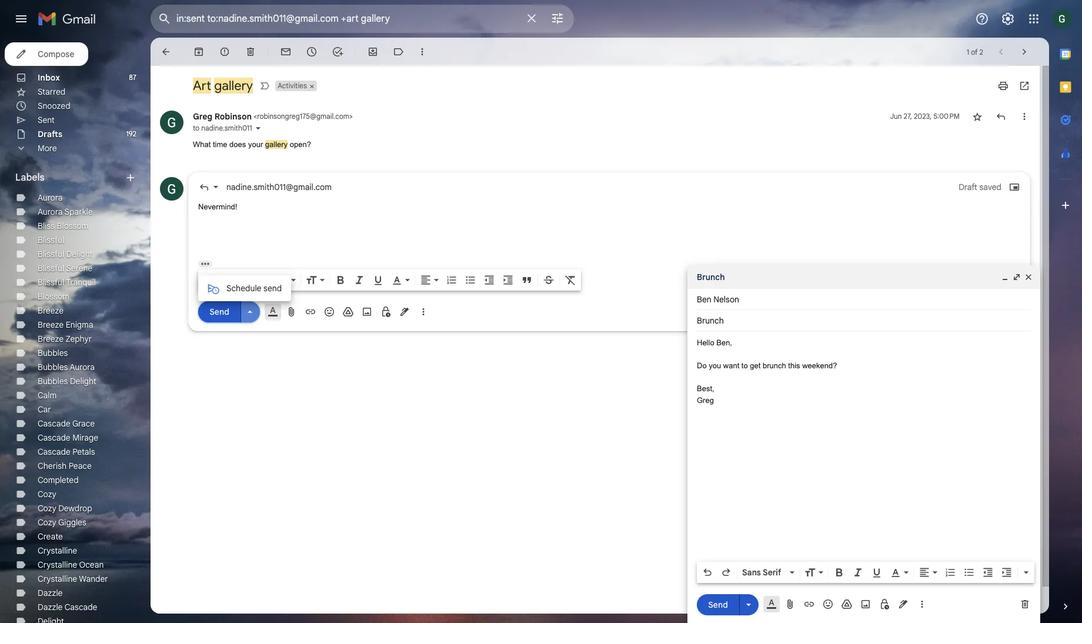 Task type: describe. For each thing, give the bounding box(es) containing it.
cozy for cozy giggles
[[38, 517, 56, 528]]

blossom link
[[38, 291, 69, 302]]

greg inside best, greg
[[697, 396, 714, 405]]

peace
[[69, 461, 92, 471]]

create link
[[38, 531, 63, 542]]

blissful delight link
[[38, 249, 93, 260]]

bubbles delight
[[38, 376, 96, 387]]

quote ‪(⌘⇧9)‬ image
[[521, 274, 533, 286]]

dialog containing sans serif
[[688, 265, 1041, 623]]

want
[[724, 361, 740, 370]]

giggles
[[58, 517, 86, 528]]

jun 27, 2023, 5:00 pm cell
[[891, 111, 961, 122]]

numbered list ‪(⌘⇧7)‬ image for bulleted list ‪(⌘⇧8)‬ icon
[[945, 567, 957, 579]]

cozy dewdrop link
[[38, 503, 92, 514]]

cozy giggles link
[[38, 517, 86, 528]]

calm link
[[38, 390, 57, 401]]

aurora for aurora link
[[38, 192, 63, 203]]

activities
[[278, 81, 307, 90]]

bliss blossom link
[[38, 221, 88, 231]]

cascade petals link
[[38, 447, 95, 457]]

insert emoji ‪(⌘⇧2)‬ image for attach files image
[[823, 599, 835, 610]]

drafts
[[38, 129, 62, 139]]

labels heading
[[15, 172, 125, 184]]

sparkle
[[64, 207, 93, 217]]

breeze for breeze enigma
[[38, 320, 64, 330]]

underline ‪(⌘u)‬ image
[[872, 567, 883, 579]]

bold ‪(⌘b)‬ image for attach files icon's insert emoji ‪(⌘⇧2)‬ "image"
[[335, 274, 347, 286]]

attach files image
[[785, 599, 797, 610]]

discard draft ‪(⌘⇧d)‬ image for toggle confidential mode image's formatting options toolbar
[[1020, 599, 1032, 610]]

settings image
[[1002, 12, 1016, 26]]

sans serif for attach files image
[[743, 567, 782, 578]]

starred link
[[38, 87, 65, 97]]

sans for redo ‪(⌘y)‬ icon related to attach files icon's the sans serif option
[[244, 275, 262, 285]]

bubbles delight link
[[38, 376, 96, 387]]

cascade for cascade mirage
[[38, 433, 70, 443]]

starred
[[38, 87, 65, 97]]

undo ‪(⌘z)‬ image for redo ‪(⌘y)‬ icon for attach files image
[[702, 567, 714, 579]]

sent
[[38, 115, 55, 125]]

1 crystalline from the top
[[38, 546, 77, 556]]

serene
[[66, 263, 93, 274]]

0 vertical spatial to
[[193, 124, 200, 132]]

breeze for breeze zephyr
[[38, 334, 64, 344]]

pop out image
[[1013, 273, 1022, 282]]

bliss blossom
[[38, 221, 88, 231]]

snoozed link
[[38, 101, 70, 111]]

more formatting options image
[[1021, 567, 1033, 579]]

bubbles aurora link
[[38, 362, 95, 373]]

dazzle cascade
[[38, 602, 97, 613]]

serif for redo ‪(⌘y)‬ icon related to attach files icon's the sans serif option
[[264, 275, 283, 285]]

bubbles aurora
[[38, 362, 95, 373]]

dazzle for dazzle link
[[38, 588, 63, 599]]

art gallery
[[193, 78, 253, 94]]

time
[[213, 140, 227, 149]]

delight for blissful delight
[[66, 249, 93, 260]]

crystalline ocean
[[38, 560, 104, 570]]

insert signature image
[[898, 599, 910, 610]]

do you want to get brunch this weekend?
[[697, 361, 838, 370]]

hello ben,
[[697, 338, 733, 347]]

Message Body text field
[[697, 337, 1032, 559]]

show trimmed content image
[[198, 260, 212, 267]]

send
[[264, 283, 282, 294]]

0 vertical spatial greg
[[193, 111, 213, 122]]

compose
[[38, 49, 74, 59]]

archive image
[[193, 46, 205, 58]]

petals
[[73, 447, 95, 457]]

sans serif option for redo ‪(⌘y)‬ icon for attach files image
[[740, 567, 788, 579]]

labels
[[15, 172, 44, 184]]

Subject field
[[697, 315, 1032, 327]]

breeze zephyr link
[[38, 334, 92, 344]]

italic ‪(⌘i)‬ image for underline ‪(⌘u)‬ image
[[853, 567, 865, 579]]

ocean
[[79, 560, 104, 570]]

aurora for aurora sparkle
[[38, 207, 63, 217]]

support image
[[976, 12, 990, 26]]

not starred image
[[972, 111, 984, 122]]

saved
[[980, 182, 1002, 192]]

formatting options toolbar for toggle confidential mode image
[[697, 562, 1035, 583]]

bliss
[[38, 221, 55, 231]]

best, greg
[[697, 384, 715, 405]]

draft
[[959, 182, 978, 192]]

Search mail text field
[[177, 13, 518, 25]]

redo ‪(⌘y)‬ image for attach files icon
[[222, 274, 234, 286]]

wander
[[79, 574, 108, 584]]

schedule
[[227, 283, 262, 294]]

cozy link
[[38, 489, 56, 500]]

what
[[193, 140, 211, 149]]

insert signature image
[[399, 306, 411, 318]]

cascade for cascade grace
[[38, 418, 70, 429]]

mark as unread image
[[280, 46, 292, 58]]

tranquil
[[66, 277, 96, 288]]

indent less ‪(⌘[)‬ image for indent more ‪(⌘])‬ icon related to bulleted list ‪(⌘⇧8)‬ image
[[484, 274, 496, 286]]

main menu image
[[14, 12, 28, 26]]

clear search image
[[520, 6, 544, 30]]

insert files using drive image for insert emoji ‪(⌘⇧2)‬ "image" associated with attach files image
[[842, 599, 853, 610]]

open?
[[290, 140, 311, 149]]

<
[[254, 112, 257, 121]]

crystalline ocean link
[[38, 560, 104, 570]]

jun
[[891, 112, 903, 121]]

cascade for cascade petals
[[38, 447, 70, 457]]

2 vertical spatial aurora
[[70, 362, 95, 373]]

1 horizontal spatial gallery
[[265, 140, 288, 149]]

cherish peace link
[[38, 461, 92, 471]]

blissful delight
[[38, 249, 93, 260]]

>
[[349, 112, 353, 121]]

send button for more send options image
[[198, 301, 241, 323]]

toggle confidential mode image
[[879, 599, 891, 610]]

1 vertical spatial blossom
[[38, 291, 69, 302]]

weekend?
[[803, 361, 838, 370]]

blissful serene link
[[38, 263, 93, 274]]

cozy for cozy link
[[38, 489, 56, 500]]

drafts link
[[38, 129, 62, 139]]

send for more send options icon
[[709, 599, 729, 610]]

delight for bubbles delight
[[70, 376, 96, 387]]

crystalline for ocean
[[38, 560, 77, 570]]

more send options image
[[743, 599, 755, 611]]

indent more ‪(⌘])‬ image for bulleted list ‪(⌘⇧8)‬ image
[[503, 274, 514, 286]]

schedule send
[[227, 283, 282, 294]]

5:00 pm
[[934, 112, 961, 121]]

cascade grace link
[[38, 418, 95, 429]]

dewdrop
[[58, 503, 92, 514]]

cozy giggles
[[38, 517, 86, 528]]



Task type: vqa. For each thing, say whether or not it's contained in the screenshot.
Aug 1
no



Task type: locate. For each thing, give the bounding box(es) containing it.
1 vertical spatial undo ‪(⌘z)‬ image
[[702, 567, 714, 579]]

bulleted list ‪(⌘⇧8)‬ image
[[964, 567, 976, 579]]

bold ‪(⌘b)‬ image left underline ‪(⌘u)‬ image
[[834, 567, 846, 579]]

bulleted list ‪(⌘⇧8)‬ image
[[465, 274, 477, 286]]

crystalline wander link
[[38, 574, 108, 584]]

gmail image
[[38, 7, 102, 31]]

discard draft ‪(⌘⇧d)‬ image down "pop out" icon
[[1009, 306, 1021, 318]]

type of response image
[[198, 181, 210, 193]]

formatting options toolbar up toggle confidential mode image
[[697, 562, 1035, 583]]

crystalline down "crystalline" link
[[38, 560, 77, 570]]

3 breeze from the top
[[38, 334, 64, 344]]

advanced search options image
[[546, 6, 570, 30]]

you
[[709, 361, 722, 370]]

2 blissful from the top
[[38, 249, 64, 260]]

formatting options toolbar
[[198, 269, 582, 290], [697, 562, 1035, 583]]

car link
[[38, 404, 51, 415]]

2 breeze from the top
[[38, 320, 64, 330]]

greg
[[193, 111, 213, 122], [697, 396, 714, 405]]

labels image
[[393, 46, 405, 58]]

insert link ‪(⌘k)‬ image right attach files icon
[[305, 306, 317, 318]]

cascade
[[38, 418, 70, 429], [38, 433, 70, 443], [38, 447, 70, 457], [65, 602, 97, 613]]

1 horizontal spatial bold ‪(⌘b)‬ image
[[834, 567, 846, 579]]

indent more ‪(⌘])‬ image for bulleted list ‪(⌘⇧8)‬ icon
[[1002, 567, 1014, 579]]

1 vertical spatial breeze
[[38, 320, 64, 330]]

aurora sparkle link
[[38, 207, 93, 217]]

breeze down breeze link
[[38, 320, 64, 330]]

bold ‪(⌘b)‬ image left underline ‪(⌘u)‬ icon in the top left of the page
[[335, 274, 347, 286]]

serif
[[264, 275, 283, 285], [763, 567, 782, 578]]

get
[[751, 361, 761, 370]]

0 vertical spatial blossom
[[57, 221, 88, 231]]

more options image for insert signature image
[[420, 306, 427, 318]]

0 horizontal spatial bold ‪(⌘b)‬ image
[[335, 274, 347, 286]]

redo ‪(⌘y)‬ image for attach files image
[[721, 567, 733, 579]]

2
[[980, 47, 984, 56]]

enigma
[[66, 320, 93, 330]]

1 horizontal spatial send
[[709, 599, 729, 610]]

0 horizontal spatial more options image
[[420, 306, 427, 318]]

0 vertical spatial numbered list ‪(⌘⇧7)‬ image
[[446, 274, 458, 286]]

hello
[[697, 338, 715, 347]]

zephyr
[[66, 334, 92, 344]]

report spam image
[[219, 46, 231, 58]]

1 vertical spatial italic ‪(⌘i)‬ image
[[853, 567, 865, 579]]

blissful serene
[[38, 263, 93, 274]]

1 vertical spatial bold ‪(⌘b)‬ image
[[834, 567, 846, 579]]

aurora link
[[38, 192, 63, 203]]

to left get
[[742, 361, 748, 370]]

sans serif option
[[241, 274, 289, 286], [740, 567, 788, 579]]

breeze down blossom link
[[38, 305, 64, 316]]

grace
[[72, 418, 95, 429]]

insert link ‪(⌘k)‬ image for attach files icon
[[305, 306, 317, 318]]

cascade up cherish
[[38, 447, 70, 457]]

2 cozy from the top
[[38, 503, 56, 514]]

insert files using drive image left toggle confidential mode icon
[[343, 306, 354, 318]]

compose button
[[5, 42, 89, 66]]

0 vertical spatial sans serif option
[[241, 274, 289, 286]]

sans serif option for redo ‪(⌘y)‬ icon related to attach files icon
[[241, 274, 289, 286]]

nadine.smith011@gmail.com
[[227, 182, 332, 192]]

crystalline
[[38, 546, 77, 556], [38, 560, 77, 570], [38, 574, 77, 584]]

1 horizontal spatial sans serif option
[[740, 567, 788, 579]]

aurora up bubbles delight
[[70, 362, 95, 373]]

1 vertical spatial aurora
[[38, 207, 63, 217]]

blissful for blissful tranquil
[[38, 277, 64, 288]]

indent more ‪(⌘])‬ image left more formatting options icon
[[1002, 567, 1014, 579]]

1 horizontal spatial greg
[[697, 396, 714, 405]]

1 vertical spatial insert photo image
[[860, 599, 872, 610]]

1 bubbles from the top
[[38, 348, 68, 358]]

3 cozy from the top
[[38, 517, 56, 528]]

dazzle cascade link
[[38, 602, 97, 613]]

breeze for breeze link
[[38, 305, 64, 316]]

insert emoji ‪(⌘⇧2)‬ image right attach files icon
[[324, 306, 335, 318]]

older image
[[1019, 46, 1031, 58]]

insert photo image for toggle confidential mode image
[[860, 599, 872, 610]]

sans serif
[[244, 275, 283, 285], [743, 567, 782, 578]]

0 horizontal spatial italic ‪(⌘i)‬ image
[[354, 274, 365, 286]]

numbered list ‪(⌘⇧7)‬ image left bulleted list ‪(⌘⇧8)‬ icon
[[945, 567, 957, 579]]

underline ‪(⌘u)‬ image
[[373, 275, 384, 286]]

1 vertical spatial send
[[709, 599, 729, 610]]

delight up serene at the top of the page
[[66, 249, 93, 260]]

cozy down cozy link
[[38, 503, 56, 514]]

bubbles for delight
[[38, 376, 68, 387]]

art
[[193, 78, 211, 94]]

insert photo image
[[361, 306, 373, 318], [860, 599, 872, 610]]

cherish
[[38, 461, 67, 471]]

1 blissful from the top
[[38, 235, 64, 245]]

0 horizontal spatial insert photo image
[[361, 306, 373, 318]]

cascade down cascade grace
[[38, 433, 70, 443]]

cascade mirage
[[38, 433, 98, 443]]

bubbles up the calm
[[38, 376, 68, 387]]

discard draft ‪(⌘⇧d)‬ image
[[1009, 306, 1021, 318], [1020, 599, 1032, 610]]

greg robinson < robinsongreg175@gmail.com >
[[193, 111, 353, 122]]

brunch
[[763, 361, 787, 370]]

1 horizontal spatial undo ‪(⌘z)‬ image
[[702, 567, 714, 579]]

blissful link
[[38, 235, 64, 245]]

back to search results image
[[160, 46, 172, 58]]

blossom up breeze link
[[38, 291, 69, 302]]

delight
[[66, 249, 93, 260], [70, 376, 96, 387]]

2 crystalline from the top
[[38, 560, 77, 570]]

insert photo image left toggle confidential mode image
[[860, 599, 872, 610]]

sans serif option up more send options icon
[[740, 567, 788, 579]]

0 horizontal spatial undo ‪(⌘z)‬ image
[[203, 274, 215, 286]]

mirage
[[73, 433, 98, 443]]

gallery right your
[[265, 140, 288, 149]]

0 horizontal spatial indent less ‪(⌘[)‬ image
[[484, 274, 496, 286]]

attach files image
[[286, 306, 298, 318]]

0 horizontal spatial redo ‪(⌘y)‬ image
[[222, 274, 234, 286]]

1 horizontal spatial sans
[[743, 567, 762, 578]]

robinsongreg175@gmail.com
[[257, 112, 349, 121]]

insert emoji ‪(⌘⇧2)‬ image right attach files image
[[823, 599, 835, 610]]

dazzle link
[[38, 588, 63, 599]]

0 vertical spatial breeze
[[38, 305, 64, 316]]

cozy up the 'create'
[[38, 517, 56, 528]]

more options image
[[420, 306, 427, 318], [919, 599, 926, 610]]

27,
[[904, 112, 913, 121]]

formatting options toolbar for toggle confidential mode icon
[[198, 269, 582, 290]]

0 vertical spatial indent more ‪(⌘])‬ image
[[503, 274, 514, 286]]

more options image right insert signature image
[[420, 306, 427, 318]]

1 vertical spatial send button
[[697, 594, 740, 615]]

jun 27, 2023, 5:00 pm
[[891, 112, 961, 121]]

breeze
[[38, 305, 64, 316], [38, 320, 64, 330], [38, 334, 64, 344]]

create
[[38, 531, 63, 542]]

redo ‪(⌘y)‬ image
[[222, 274, 234, 286], [721, 567, 733, 579]]

1 vertical spatial sans
[[743, 567, 762, 578]]

1 vertical spatial sans serif
[[743, 567, 782, 578]]

dazzle for dazzle cascade
[[38, 602, 63, 613]]

undo ‪(⌘z)‬ image for redo ‪(⌘y)‬ icon related to attach files icon
[[203, 274, 215, 286]]

0 vertical spatial insert photo image
[[361, 306, 373, 318]]

0 horizontal spatial insert files using drive image
[[343, 306, 354, 318]]

0 vertical spatial indent less ‪(⌘[)‬ image
[[484, 274, 496, 286]]

1 vertical spatial gallery
[[265, 140, 288, 149]]

tab list
[[1050, 38, 1083, 581]]

draft saved
[[959, 182, 1002, 192]]

minimize image
[[1001, 273, 1011, 282]]

blissful down the blissful link
[[38, 249, 64, 260]]

inbox
[[38, 72, 60, 83]]

blissful down "bliss"
[[38, 235, 64, 245]]

1 horizontal spatial sans serif
[[743, 567, 782, 578]]

0 horizontal spatial send button
[[198, 301, 241, 323]]

sans serif for attach files icon
[[244, 275, 283, 285]]

send button left more send options image
[[198, 301, 241, 323]]

1 vertical spatial cozy
[[38, 503, 56, 514]]

best,
[[697, 384, 715, 393]]

sans for the sans serif option related to redo ‪(⌘y)‬ icon for attach files image
[[743, 567, 762, 578]]

1 horizontal spatial insert files using drive image
[[842, 599, 853, 610]]

0 vertical spatial send
[[210, 307, 229, 317]]

serif inside dialog
[[763, 567, 782, 578]]

1 horizontal spatial italic ‪(⌘i)‬ image
[[853, 567, 865, 579]]

dialog
[[688, 265, 1041, 623]]

to nadine.smith011
[[193, 124, 252, 132]]

3 blissful from the top
[[38, 263, 64, 274]]

close image
[[1025, 273, 1034, 282]]

indent more ‪(⌘])‬ image left quote ‪(⌘⇧9)‬ image
[[503, 274, 514, 286]]

formatting options toolbar up toggle confidential mode icon
[[198, 269, 582, 290]]

cascade down crystalline wander
[[65, 602, 97, 613]]

sans left send
[[244, 275, 262, 285]]

0 horizontal spatial sans serif option
[[241, 274, 289, 286]]

2 vertical spatial crystalline
[[38, 574, 77, 584]]

crystalline link
[[38, 546, 77, 556]]

what time does your gallery open?
[[193, 140, 311, 149]]

1 vertical spatial numbered list ‪(⌘⇧7)‬ image
[[945, 567, 957, 579]]

1 horizontal spatial redo ‪(⌘y)‬ image
[[721, 567, 733, 579]]

bubbles down breeze zephyr
[[38, 348, 68, 358]]

numbered list ‪(⌘⇧7)‬ image for bulleted list ‪(⌘⇧8)‬ image
[[446, 274, 458, 286]]

blissful up blossom link
[[38, 277, 64, 288]]

1 vertical spatial formatting options toolbar
[[697, 562, 1035, 583]]

1 vertical spatial sans serif option
[[740, 567, 788, 579]]

remove formatting ‪(⌘\)‬ image
[[565, 274, 577, 286]]

0 vertical spatial discard draft ‪(⌘⇧d)‬ image
[[1009, 306, 1021, 318]]

cascade down car link
[[38, 418, 70, 429]]

bubbles for aurora
[[38, 362, 68, 373]]

0 vertical spatial formatting options toolbar
[[198, 269, 582, 290]]

1 horizontal spatial serif
[[763, 567, 782, 578]]

of
[[972, 47, 979, 56]]

0 vertical spatial bubbles
[[38, 348, 68, 358]]

greg down best,
[[697, 396, 714, 405]]

strikethrough ‪(⌘⇧x)‬ image
[[543, 274, 555, 286]]

1 horizontal spatial send button
[[697, 594, 740, 615]]

indent less ‪(⌘[)‬ image right bulleted list ‪(⌘⇧8)‬ icon
[[983, 567, 995, 579]]

insert files using drive image left toggle confidential mode image
[[842, 599, 853, 610]]

0 horizontal spatial insert emoji ‪(⌘⇧2)‬ image
[[324, 306, 335, 318]]

does
[[230, 140, 246, 149]]

3 crystalline from the top
[[38, 574, 77, 584]]

2 dazzle from the top
[[38, 602, 63, 613]]

breeze enigma link
[[38, 320, 93, 330]]

sans serif up more send options image
[[244, 275, 283, 285]]

greg up to nadine.smith011 at the left top
[[193, 111, 213, 122]]

to inside message body text box
[[742, 361, 748, 370]]

cozy
[[38, 489, 56, 500], [38, 503, 56, 514], [38, 517, 56, 528]]

0 horizontal spatial formatting options toolbar
[[198, 269, 582, 290]]

breeze enigma
[[38, 320, 93, 330]]

cascade petals
[[38, 447, 95, 457]]

0 vertical spatial dazzle
[[38, 588, 63, 599]]

bubbles link
[[38, 348, 68, 358]]

Message Body text field
[[198, 201, 1021, 251]]

more image
[[417, 46, 428, 58]]

0 vertical spatial redo ‪(⌘y)‬ image
[[222, 274, 234, 286]]

insert files using drive image for attach files icon's insert emoji ‪(⌘⇧2)‬ "image"
[[343, 306, 354, 318]]

1 horizontal spatial to
[[742, 361, 748, 370]]

undo ‪(⌘z)‬ image
[[203, 274, 215, 286], [702, 567, 714, 579]]

blissful for the blissful link
[[38, 235, 64, 245]]

this
[[789, 361, 801, 370]]

indent less ‪(⌘[)‬ image for indent more ‪(⌘])‬ icon associated with bulleted list ‪(⌘⇧8)‬ icon
[[983, 567, 995, 579]]

1 horizontal spatial numbered list ‪(⌘⇧7)‬ image
[[945, 567, 957, 579]]

snooze image
[[306, 46, 318, 58]]

sans up more send options icon
[[743, 567, 762, 578]]

sans serif up more send options icon
[[743, 567, 782, 578]]

to up 'what'
[[193, 124, 200, 132]]

0 vertical spatial delight
[[66, 249, 93, 260]]

completed link
[[38, 475, 79, 486]]

0 vertical spatial gallery
[[214, 78, 253, 94]]

1 vertical spatial redo ‪(⌘y)‬ image
[[721, 567, 733, 579]]

Not starred checkbox
[[972, 111, 984, 122]]

0 vertical spatial insert files using drive image
[[343, 306, 354, 318]]

0 horizontal spatial indent more ‪(⌘])‬ image
[[503, 274, 514, 286]]

3 bubbles from the top
[[38, 376, 68, 387]]

0 vertical spatial serif
[[264, 275, 283, 285]]

show details image
[[255, 125, 262, 132]]

0 horizontal spatial gallery
[[214, 78, 253, 94]]

0 vertical spatial aurora
[[38, 192, 63, 203]]

indent less ‪(⌘[)‬ image right bulleted list ‪(⌘⇧8)‬ image
[[484, 274, 496, 286]]

crystalline for wander
[[38, 574, 77, 584]]

2 vertical spatial cozy
[[38, 517, 56, 528]]

labels navigation
[[0, 38, 151, 623]]

send inside dialog
[[709, 599, 729, 610]]

numbered list ‪(⌘⇧7)‬ image
[[446, 274, 458, 286], [945, 567, 957, 579]]

1 vertical spatial crystalline
[[38, 560, 77, 570]]

delight down the "bubbles aurora" link
[[70, 376, 96, 387]]

2023,
[[915, 112, 932, 121]]

1 vertical spatial serif
[[763, 567, 782, 578]]

1 vertical spatial bubbles
[[38, 362, 68, 373]]

2 vertical spatial breeze
[[38, 334, 64, 344]]

blissful for blissful serene
[[38, 263, 64, 274]]

0 horizontal spatial to
[[193, 124, 200, 132]]

gallery up robinson
[[214, 78, 253, 94]]

italic ‪(⌘i)‬ image for underline ‪(⌘u)‬ icon in the top left of the page
[[354, 274, 365, 286]]

dazzle
[[38, 588, 63, 599], [38, 602, 63, 613]]

insert photo image left toggle confidential mode icon
[[361, 306, 373, 318]]

insert emoji ‪(⌘⇧2)‬ image for attach files icon
[[324, 306, 335, 318]]

0 vertical spatial more options image
[[420, 306, 427, 318]]

0 vertical spatial sans
[[244, 275, 262, 285]]

0 horizontal spatial greg
[[193, 111, 213, 122]]

1 horizontal spatial indent more ‪(⌘])‬ image
[[1002, 567, 1014, 579]]

1 vertical spatial insert link ‪(⌘k)‬ image
[[804, 599, 816, 610]]

4 blissful from the top
[[38, 277, 64, 288]]

aurora sparkle
[[38, 207, 93, 217]]

discard draft ‪(⌘⇧d)‬ image down more formatting options icon
[[1020, 599, 1032, 610]]

0 vertical spatial sans serif
[[244, 275, 283, 285]]

send button inside dialog
[[697, 594, 740, 615]]

0 horizontal spatial serif
[[264, 275, 283, 285]]

cascade mirage link
[[38, 433, 98, 443]]

activities button
[[276, 81, 308, 91]]

1 horizontal spatial more options image
[[919, 599, 926, 610]]

more options image right insert signature icon
[[919, 599, 926, 610]]

1 breeze from the top
[[38, 305, 64, 316]]

blissful for blissful delight
[[38, 249, 64, 260]]

0 vertical spatial cozy
[[38, 489, 56, 500]]

ben,
[[717, 338, 733, 347]]

indent more ‪(⌘])‬ image
[[503, 274, 514, 286], [1002, 567, 1014, 579]]

send for more send options image
[[210, 307, 229, 317]]

1 vertical spatial greg
[[697, 396, 714, 405]]

italic ‪(⌘i)‬ image
[[354, 274, 365, 286], [853, 567, 865, 579]]

0 vertical spatial italic ‪(⌘i)‬ image
[[354, 274, 365, 286]]

more send options image
[[244, 306, 256, 318]]

send button for more send options icon
[[697, 594, 740, 615]]

blissful
[[38, 235, 64, 245], [38, 249, 64, 260], [38, 263, 64, 274], [38, 277, 64, 288]]

1 vertical spatial more options image
[[919, 599, 926, 610]]

aurora up aurora sparkle 'link'
[[38, 192, 63, 203]]

greg robinson cell
[[193, 111, 353, 122]]

breeze up "bubbles" link
[[38, 334, 64, 344]]

gallery
[[214, 78, 253, 94], [265, 140, 288, 149]]

cascade grace
[[38, 418, 95, 429]]

bold ‪(⌘b)‬ image for insert emoji ‪(⌘⇧2)‬ "image" associated with attach files image
[[834, 567, 846, 579]]

aurora down aurora link
[[38, 207, 63, 217]]

0 horizontal spatial insert link ‪(⌘k)‬ image
[[305, 306, 317, 318]]

insert link ‪(⌘k)‬ image for attach files image
[[804, 599, 816, 610]]

crystalline down the 'create'
[[38, 546, 77, 556]]

0 horizontal spatial sans
[[244, 275, 262, 285]]

bold ‪(⌘b)‬ image
[[335, 274, 347, 286], [834, 567, 846, 579]]

indent less ‪(⌘[)‬ image
[[484, 274, 496, 286], [983, 567, 995, 579]]

sans inside dialog
[[743, 567, 762, 578]]

serif for the sans serif option related to redo ‪(⌘y)‬ icon for attach files image
[[763, 567, 782, 578]]

aurora
[[38, 192, 63, 203], [38, 207, 63, 217], [70, 362, 95, 373]]

1 of 2
[[967, 47, 984, 56]]

1 vertical spatial indent more ‪(⌘])‬ image
[[1002, 567, 1014, 579]]

1 cozy from the top
[[38, 489, 56, 500]]

1 vertical spatial insert files using drive image
[[842, 599, 853, 610]]

0 horizontal spatial send
[[210, 307, 229, 317]]

1 vertical spatial dazzle
[[38, 602, 63, 613]]

dazzle down dazzle link
[[38, 602, 63, 613]]

completed
[[38, 475, 79, 486]]

sans serif option up more send options image
[[241, 274, 289, 286]]

insert files using drive image
[[343, 306, 354, 318], [842, 599, 853, 610]]

2 vertical spatial bubbles
[[38, 376, 68, 387]]

breeze link
[[38, 305, 64, 316]]

1 vertical spatial insert emoji ‪(⌘⇧2)‬ image
[[823, 599, 835, 610]]

search mail image
[[154, 8, 175, 29]]

numbered list ‪(⌘⇧7)‬ image left bulleted list ‪(⌘⇧8)‬ image
[[446, 274, 458, 286]]

1 horizontal spatial insert link ‪(⌘k)‬ image
[[804, 599, 816, 610]]

move to inbox image
[[367, 46, 379, 58]]

discard draft ‪(⌘⇧d)‬ image for formatting options toolbar associated with toggle confidential mode icon
[[1009, 306, 1021, 318]]

send left more send options icon
[[709, 599, 729, 610]]

2 bubbles from the top
[[38, 362, 68, 373]]

blissful down blissful delight on the left of page
[[38, 263, 64, 274]]

cozy dewdrop
[[38, 503, 92, 514]]

more options image for insert signature icon
[[919, 599, 926, 610]]

inbox link
[[38, 72, 60, 83]]

send button left more send options icon
[[697, 594, 740, 615]]

delete image
[[245, 46, 257, 58]]

87
[[129, 73, 137, 82]]

more
[[38, 143, 57, 154]]

insert photo image for toggle confidential mode icon
[[361, 306, 373, 318]]

1 vertical spatial discard draft ‪(⌘⇧d)‬ image
[[1020, 599, 1032, 610]]

bubbles
[[38, 348, 68, 358], [38, 362, 68, 373], [38, 376, 68, 387]]

italic ‪(⌘i)‬ image left underline ‪(⌘u)‬ icon in the top left of the page
[[354, 274, 365, 286]]

bubbles down "bubbles" link
[[38, 362, 68, 373]]

blissful tranquil
[[38, 277, 96, 288]]

insert link ‪(⌘k)‬ image right attach files image
[[804, 599, 816, 610]]

cozy for cozy dewdrop
[[38, 503, 56, 514]]

send left more send options image
[[210, 307, 229, 317]]

cherish peace
[[38, 461, 92, 471]]

insert emoji ‪(⌘⇧2)‬ image
[[324, 306, 335, 318], [823, 599, 835, 610]]

crystalline up dazzle link
[[38, 574, 77, 584]]

cozy down completed
[[38, 489, 56, 500]]

insert link ‪(⌘k)‬ image
[[305, 306, 317, 318], [804, 599, 816, 610]]

italic ‪(⌘i)‬ image left underline ‪(⌘u)‬ image
[[853, 567, 865, 579]]

0 vertical spatial crystalline
[[38, 546, 77, 556]]

None search field
[[151, 5, 574, 33]]

blossom down the sparkle at the left
[[57, 221, 88, 231]]

add to tasks image
[[332, 46, 344, 58]]

1
[[967, 47, 970, 56]]

1 dazzle from the top
[[38, 588, 63, 599]]

1 horizontal spatial formatting options toolbar
[[697, 562, 1035, 583]]

0 horizontal spatial numbered list ‪(⌘⇧7)‬ image
[[446, 274, 458, 286]]

your
[[248, 140, 263, 149]]

robinson
[[215, 111, 252, 122]]

toggle confidential mode image
[[380, 306, 392, 318]]

1 horizontal spatial insert photo image
[[860, 599, 872, 610]]

blissful tranquil link
[[38, 277, 96, 288]]

dazzle up dazzle cascade link
[[38, 588, 63, 599]]



